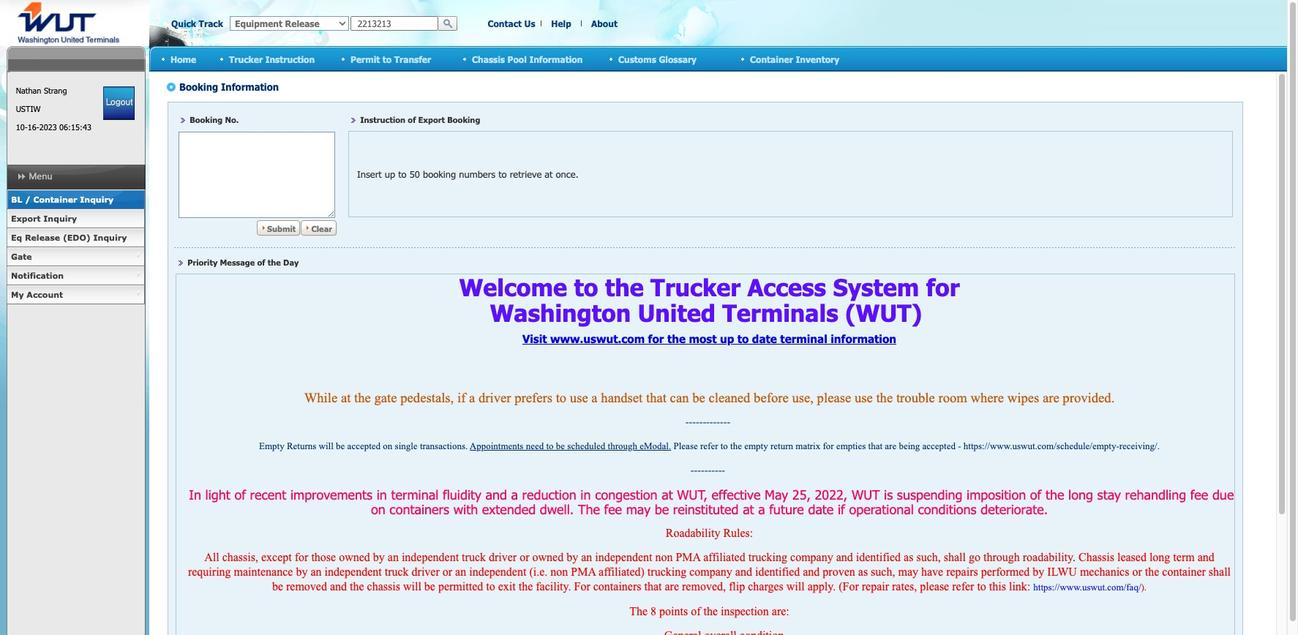 Task type: locate. For each thing, give the bounding box(es) containing it.
2 vertical spatial inquiry
[[93, 233, 127, 242]]

glossary
[[659, 54, 697, 64]]

eq
[[11, 233, 22, 242]]

chassis pool information
[[472, 54, 583, 64]]

eq release (edo) inquiry
[[11, 233, 127, 242]]

inquiry down bl / container inquiry
[[43, 214, 77, 223]]

permit
[[351, 54, 380, 64]]

chassis
[[472, 54, 505, 64]]

eq release (edo) inquiry link
[[7, 228, 145, 247]]

my account
[[11, 290, 63, 299]]

about link
[[591, 18, 618, 29]]

bl
[[11, 195, 22, 204]]

instruction
[[265, 54, 315, 64]]

inquiry up export inquiry link
[[80, 195, 113, 204]]

help link
[[551, 18, 571, 29]]

container left "inventory" in the top of the page
[[750, 54, 793, 64]]

export
[[11, 214, 41, 223]]

gate link
[[7, 247, 145, 266]]

trucker instruction
[[229, 54, 315, 64]]

bl / container inquiry link
[[7, 190, 145, 209]]

container
[[750, 54, 793, 64], [33, 195, 77, 204]]

10-
[[16, 122, 28, 132]]

06:15:43
[[59, 122, 91, 132]]

1 horizontal spatial container
[[750, 54, 793, 64]]

nathan strang
[[16, 86, 67, 95]]

quick track
[[171, 18, 223, 29]]

contact us
[[488, 18, 535, 29]]

inquiry right (edo) at the left
[[93, 233, 127, 242]]

login image
[[103, 86, 135, 120]]

gate
[[11, 252, 32, 261]]

0 vertical spatial inquiry
[[80, 195, 113, 204]]

us
[[524, 18, 535, 29]]

0 horizontal spatial container
[[33, 195, 77, 204]]

container up export inquiry
[[33, 195, 77, 204]]

customs glossary
[[618, 54, 697, 64]]

0 vertical spatial container
[[750, 54, 793, 64]]

10-16-2023 06:15:43
[[16, 122, 91, 132]]

inquiry
[[80, 195, 113, 204], [43, 214, 77, 223], [93, 233, 127, 242]]

2023
[[39, 122, 57, 132]]

account
[[27, 290, 63, 299]]

None text field
[[351, 16, 438, 31]]



Task type: describe. For each thing, give the bounding box(es) containing it.
inventory
[[796, 54, 839, 64]]

home
[[171, 54, 196, 64]]

16-
[[28, 122, 39, 132]]

bl / container inquiry
[[11, 195, 113, 204]]

inquiry for container
[[80, 195, 113, 204]]

transfer
[[394, 54, 431, 64]]

trucker
[[229, 54, 263, 64]]

notification
[[11, 271, 64, 280]]

about
[[591, 18, 618, 29]]

export inquiry link
[[7, 209, 145, 228]]

to
[[383, 54, 392, 64]]

release
[[25, 233, 60, 242]]

1 vertical spatial inquiry
[[43, 214, 77, 223]]

help
[[551, 18, 571, 29]]

inquiry for (edo)
[[93, 233, 127, 242]]

(edo)
[[63, 233, 91, 242]]

my
[[11, 290, 24, 299]]

ustiw
[[16, 104, 41, 113]]

customs
[[618, 54, 656, 64]]

permit to transfer
[[351, 54, 431, 64]]

notification link
[[7, 266, 145, 285]]

export inquiry
[[11, 214, 77, 223]]

track
[[199, 18, 223, 29]]

1 vertical spatial container
[[33, 195, 77, 204]]

/
[[25, 195, 31, 204]]

contact us link
[[488, 18, 535, 29]]

nathan
[[16, 86, 41, 95]]

my account link
[[7, 285, 145, 304]]

quick
[[171, 18, 196, 29]]

information
[[529, 54, 583, 64]]

strang
[[44, 86, 67, 95]]

container inventory
[[750, 54, 839, 64]]

pool
[[508, 54, 527, 64]]

contact
[[488, 18, 522, 29]]



Task type: vqa. For each thing, say whether or not it's contained in the screenshot.
Inquiry to the middle
yes



